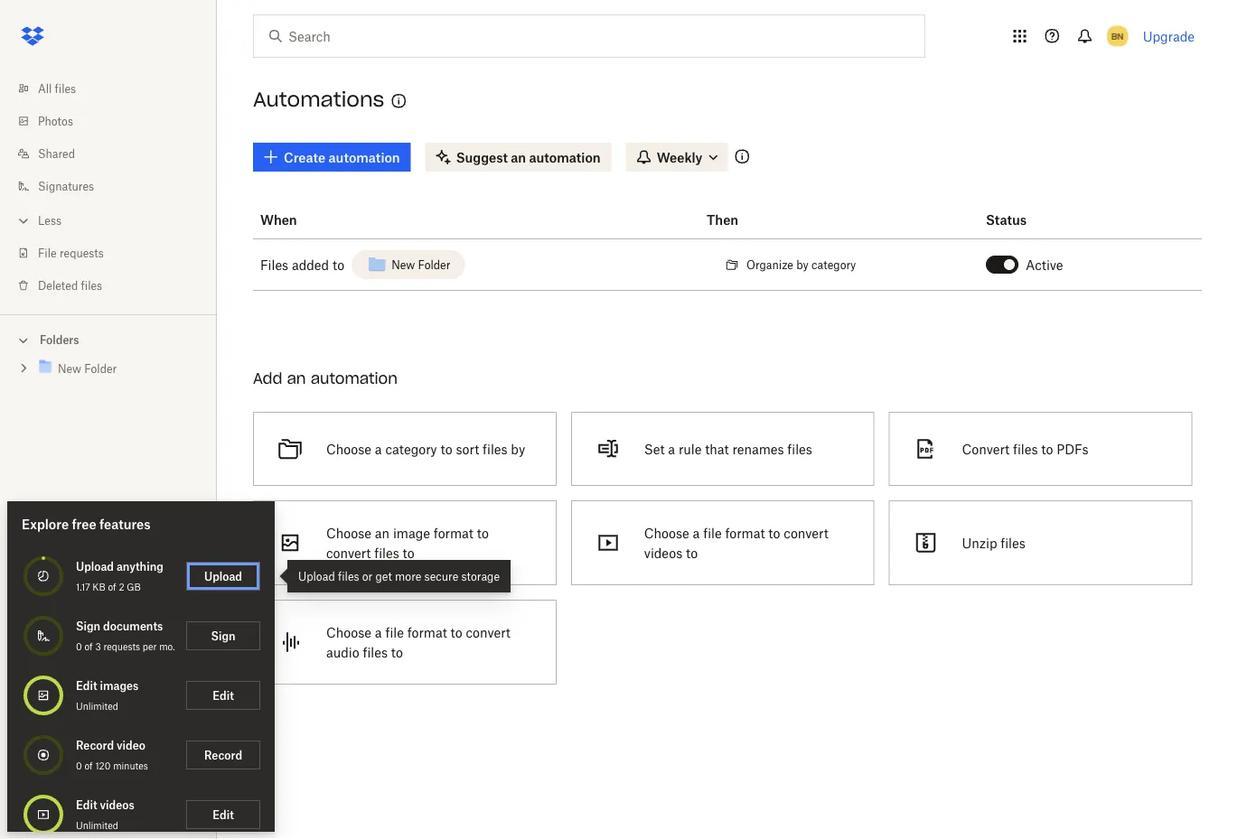 Task type: locate. For each thing, give the bounding box(es) containing it.
row down then
[[253, 240, 1202, 291]]

sign for sign
[[211, 630, 235, 643]]

edit videos unlimited
[[76, 799, 134, 832]]

format inside the choose a file format to convert audio files to
[[407, 625, 447, 640]]

video
[[117, 739, 145, 752]]

less image
[[14, 212, 33, 230]]

table inside add an automation main content
[[253, 201, 1202, 291]]

upload inside button
[[204, 570, 242, 583]]

an for choose
[[375, 526, 390, 541]]

2
[[119, 582, 124, 593], [97, 809, 103, 821]]

edit button for edit videos
[[186, 801, 260, 830]]

category for by
[[812, 258, 856, 272]]

files inside the choose a file format to convert audio files to
[[363, 645, 388, 660]]

convert for choose a file format to convert audio files to
[[466, 625, 511, 640]]

of inside upload anything 1.17 kb of 2 gb
[[108, 582, 116, 593]]

then
[[707, 212, 738, 227]]

a for choose a category to sort files by
[[375, 442, 382, 457]]

table containing when
[[253, 201, 1202, 291]]

1.17 down 'explore free features'
[[76, 582, 90, 593]]

edit inside edit images unlimited
[[76, 679, 97, 693]]

0 vertical spatial features
[[99, 517, 151, 532]]

choose down automation at the left of the page
[[326, 442, 372, 457]]

file
[[703, 526, 722, 541], [385, 625, 404, 640]]

file down that
[[703, 526, 722, 541]]

3
[[95, 641, 101, 653]]

table
[[253, 201, 1202, 291]]

format for audio
[[407, 625, 447, 640]]

file inside choose a file format to convert videos to
[[703, 526, 722, 541]]

of left 3
[[84, 641, 93, 653]]

quota usage element left explore free features 1.17 kb of 2 gb
[[18, 793, 47, 822]]

list
[[0, 61, 217, 315]]

unlimited down images
[[76, 701, 118, 712]]

upload button
[[186, 562, 260, 591]]

1 unlimited from the top
[[76, 701, 118, 712]]

0 vertical spatial an
[[287, 369, 306, 388]]

unlimited for images
[[76, 701, 118, 712]]

files right convert
[[1013, 442, 1038, 457]]

photos
[[38, 114, 73, 128]]

by inside "button"
[[796, 258, 809, 272]]

1 horizontal spatial an
[[375, 526, 390, 541]]

2 down anything
[[119, 582, 124, 593]]

an
[[287, 369, 306, 388], [375, 526, 390, 541]]

row
[[253, 201, 1202, 240], [253, 240, 1202, 291]]

1 horizontal spatial kb
[[93, 582, 106, 593]]

to
[[333, 257, 345, 273], [441, 442, 452, 457], [1041, 442, 1053, 457], [477, 526, 489, 541], [769, 526, 780, 541], [403, 545, 415, 561], [686, 545, 698, 561], [451, 625, 463, 640], [391, 645, 403, 660]]

of
[[108, 582, 116, 593], [84, 641, 93, 653], [84, 761, 93, 772], [86, 809, 95, 821]]

renames
[[733, 442, 784, 457]]

1 vertical spatial kb
[[71, 809, 84, 821]]

1 horizontal spatial videos
[[644, 545, 683, 561]]

1 horizontal spatial by
[[796, 258, 809, 272]]

of inside record video 0 of 120 minutes
[[84, 761, 93, 772]]

record inside button
[[204, 749, 242, 762]]

gb
[[127, 582, 141, 593], [105, 809, 119, 821]]

convert inside choose an image format to convert files to
[[326, 545, 371, 561]]

choose inside choose a file format to convert videos to
[[644, 526, 689, 541]]

1 vertical spatial 2
[[97, 809, 103, 821]]

0 left 3
[[76, 641, 82, 653]]

kb inside upload anything 1.17 kb of 2 gb
[[93, 582, 106, 593]]

0 vertical spatial edit button
[[186, 682, 260, 710]]

requests right file on the left top of the page
[[60, 246, 104, 260]]

0 horizontal spatial 1.17
[[54, 809, 68, 821]]

rule
[[679, 442, 702, 457]]

0 horizontal spatial an
[[287, 369, 306, 388]]

a for choose a file format to convert audio files to
[[375, 625, 382, 640]]

choose a category to sort files by
[[326, 442, 525, 457]]

explore inside explore free features 1.17 kb of 2 gb
[[54, 793, 88, 804]]

1 vertical spatial features
[[110, 793, 146, 804]]

by right 'organize'
[[796, 258, 809, 272]]

edit
[[76, 679, 97, 693], [213, 689, 234, 703], [76, 799, 97, 812], [213, 808, 234, 822]]

sign for sign documents 0 of 3 requests per mo.
[[76, 620, 100, 633]]

category
[[812, 258, 856, 272], [385, 442, 437, 457]]

0 horizontal spatial gb
[[105, 809, 119, 821]]

1 vertical spatial free
[[90, 793, 108, 804]]

sign up 3
[[76, 620, 100, 633]]

row containing files added to
[[253, 240, 1202, 291]]

gb down 120
[[105, 809, 119, 821]]

0 horizontal spatial 2
[[97, 809, 103, 821]]

row up 'organize'
[[253, 201, 1202, 240]]

1.17 left edit videos unlimited
[[54, 809, 68, 821]]

record inside record video 0 of 120 minutes
[[76, 739, 114, 752]]

convert files to pdfs
[[962, 442, 1089, 457]]

record
[[76, 739, 114, 752], [204, 749, 242, 762]]

of up documents
[[108, 582, 116, 593]]

free up upload anything 1.17 kb of 2 gb
[[72, 517, 96, 532]]

a for set a rule that renames files
[[668, 442, 675, 457]]

record video 0 of 120 minutes
[[76, 739, 148, 772]]

2 horizontal spatial convert
[[784, 526, 829, 541]]

free inside menu
[[72, 517, 96, 532]]

edit button down 'sign' button
[[186, 682, 260, 710]]

0 vertical spatial requests
[[60, 246, 104, 260]]

files
[[260, 257, 288, 273]]

upload inside upload anything 1.17 kb of 2 gb
[[76, 560, 114, 573]]

requests down documents
[[103, 641, 140, 653]]

free
[[72, 517, 96, 532], [90, 793, 108, 804]]

gb inside explore free features 1.17 kb of 2 gb
[[105, 809, 119, 821]]

2 down 120
[[97, 809, 103, 821]]

0 horizontal spatial sign
[[76, 620, 100, 633]]

0 vertical spatial file
[[703, 526, 722, 541]]

quota usage element down 'explore free features'
[[22, 555, 65, 598]]

features
[[99, 517, 151, 532], [110, 793, 146, 804]]

0 vertical spatial unlimited
[[76, 701, 118, 712]]

choose up audio
[[326, 625, 372, 640]]

shared
[[38, 147, 75, 160]]

choose down set
[[644, 526, 689, 541]]

per
[[143, 641, 157, 653]]

quota usage element left 120
[[22, 734, 65, 777]]

format for files
[[434, 526, 474, 541]]

features down minutes
[[110, 793, 146, 804]]

edit button down record button on the left of the page
[[186, 801, 260, 830]]

an inside choose an image format to convert files to
[[375, 526, 390, 541]]

format for videos
[[725, 526, 765, 541]]

by right sort
[[511, 442, 525, 457]]

signatures
[[38, 179, 94, 193]]

gb down anything
[[127, 582, 141, 593]]

120
[[95, 761, 111, 772]]

files right audio
[[363, 645, 388, 660]]

organize by category
[[747, 258, 856, 272]]

pdfs
[[1057, 442, 1089, 457]]

category left sort
[[385, 442, 437, 457]]

0 horizontal spatial kb
[[71, 809, 84, 821]]

record button
[[186, 741, 260, 770]]

0 vertical spatial videos
[[644, 545, 683, 561]]

quota usage element left edit videos unlimited
[[22, 794, 65, 837]]

1 vertical spatial file
[[385, 625, 404, 640]]

1 0 from the top
[[76, 641, 82, 653]]

features for explore free features
[[99, 517, 151, 532]]

mo.
[[159, 641, 175, 653]]

1 edit button from the top
[[186, 682, 260, 710]]

files right deleted
[[81, 279, 102, 292]]

edit inside edit videos unlimited
[[76, 799, 97, 812]]

1 vertical spatial 1.17
[[54, 809, 68, 821]]

choose inside the choose a file format to convert audio files to
[[326, 625, 372, 640]]

1 vertical spatial gb
[[105, 809, 119, 821]]

gb inside upload anything 1.17 kb of 2 gb
[[127, 582, 141, 593]]

category inside button
[[385, 442, 437, 457]]

1 vertical spatial explore
[[54, 793, 88, 804]]

0 inside "sign documents 0 of 3 requests per mo."
[[76, 641, 82, 653]]

choose left image
[[326, 526, 372, 541]]

of left 120
[[84, 761, 93, 772]]

0 horizontal spatial convert
[[326, 545, 371, 561]]

0 vertical spatial 2
[[119, 582, 124, 593]]

0 horizontal spatial by
[[511, 442, 525, 457]]

format inside choose a file format to convert videos to
[[725, 526, 765, 541]]

kb down record video 0 of 120 minutes
[[71, 809, 84, 821]]

0 horizontal spatial record
[[76, 739, 114, 752]]

0 vertical spatial 0
[[76, 641, 82, 653]]

2 row from the top
[[253, 240, 1202, 291]]

1 vertical spatial videos
[[100, 799, 134, 812]]

unzip
[[962, 536, 997, 551]]

videos
[[644, 545, 683, 561], [100, 799, 134, 812]]

explore for explore free features
[[22, 517, 69, 532]]

features for explore free features 1.17 kb of 2 gb
[[110, 793, 146, 804]]

file down choose an image format to convert files to 'button'
[[385, 625, 404, 640]]

unzip files button
[[882, 494, 1200, 593]]

unlimited inside edit images unlimited
[[76, 701, 118, 712]]

unlimited down 120
[[76, 820, 118, 832]]

set
[[644, 442, 665, 457]]

1 vertical spatial edit button
[[186, 801, 260, 830]]

1 horizontal spatial upload
[[204, 570, 242, 583]]

1 horizontal spatial convert
[[466, 625, 511, 640]]

1 vertical spatial category
[[385, 442, 437, 457]]

folder
[[418, 258, 450, 272]]

category inside "button"
[[812, 258, 856, 272]]

quota usage element for edit videos
[[22, 794, 65, 837]]

0 vertical spatial category
[[812, 258, 856, 272]]

upload up 'sign' button
[[204, 570, 242, 583]]

0 horizontal spatial file
[[385, 625, 404, 640]]

0 for sign documents
[[76, 641, 82, 653]]

sign
[[76, 620, 100, 633], [211, 630, 235, 643]]

click to watch a demo video image
[[388, 90, 410, 112]]

convert for choose a file format to convert videos to
[[784, 526, 829, 541]]

0 vertical spatial free
[[72, 517, 96, 532]]

explore inside menu
[[22, 517, 69, 532]]

choose for choose a file format to convert audio files to
[[326, 625, 372, 640]]

free down 120
[[90, 793, 108, 804]]

added
[[292, 257, 329, 273]]

0 vertical spatial explore
[[22, 517, 69, 532]]

file inside the choose a file format to convert audio files to
[[385, 625, 404, 640]]

all
[[38, 82, 52, 95]]

convert inside the choose a file format to convert audio files to
[[466, 625, 511, 640]]

new
[[392, 258, 415, 272]]

edit left images
[[76, 679, 97, 693]]

free inside explore free features 1.17 kb of 2 gb
[[90, 793, 108, 804]]

audio
[[326, 645, 359, 660]]

1 vertical spatial unlimited
[[76, 820, 118, 832]]

kb
[[93, 582, 106, 593], [71, 809, 84, 821]]

choose inside choose a category to sort files by button
[[326, 442, 372, 457]]

0 vertical spatial kb
[[93, 582, 106, 593]]

when
[[260, 212, 297, 227]]

sign right mo.
[[211, 630, 235, 643]]

an left image
[[375, 526, 390, 541]]

explore
[[22, 517, 69, 532], [54, 793, 88, 804]]

a
[[375, 442, 382, 457], [668, 442, 675, 457], [693, 526, 700, 541], [375, 625, 382, 640]]

category down then "column header" at the right top of the page
[[812, 258, 856, 272]]

upload
[[76, 560, 114, 573], [204, 570, 242, 583]]

requests inside list
[[60, 246, 104, 260]]

convert
[[784, 526, 829, 541], [326, 545, 371, 561], [466, 625, 511, 640]]

files right renames
[[788, 442, 812, 457]]

files right sort
[[483, 442, 508, 457]]

set a rule that renames files
[[644, 442, 812, 457]]

0
[[76, 641, 82, 653], [76, 761, 82, 772]]

edit down 120
[[76, 799, 97, 812]]

1 horizontal spatial 1.17
[[76, 582, 90, 593]]

free for explore free features
[[72, 517, 96, 532]]

0 horizontal spatial upload
[[76, 560, 114, 573]]

upload down 'explore free features'
[[76, 560, 114, 573]]

upload for upload anything 1.17 kb of 2 gb
[[76, 560, 114, 573]]

folders button
[[0, 326, 217, 353]]

1 horizontal spatial record
[[204, 749, 242, 762]]

deleted
[[38, 279, 78, 292]]

by
[[796, 258, 809, 272], [511, 442, 525, 457]]

of inside explore free features 1.17 kb of 2 gb
[[86, 809, 95, 821]]

format
[[434, 526, 474, 541], [725, 526, 765, 541], [407, 625, 447, 640]]

convert
[[962, 442, 1010, 457]]

2 unlimited from the top
[[76, 820, 118, 832]]

2 edit button from the top
[[186, 801, 260, 830]]

1 horizontal spatial file
[[703, 526, 722, 541]]

set a rule that renames files button
[[564, 405, 882, 494]]

documents
[[103, 620, 163, 633]]

choose for choose a category to sort files by
[[326, 442, 372, 457]]

status column header
[[979, 201, 1202, 240]]

features up anything
[[99, 517, 151, 532]]

quota usage element
[[22, 555, 65, 598], [22, 615, 65, 658], [22, 674, 65, 718], [22, 734, 65, 777], [18, 793, 47, 822], [22, 794, 65, 837]]

an right add at the left
[[287, 369, 306, 388]]

choose a file format to convert audio files to
[[326, 625, 511, 660]]

convert inside choose a file format to convert videos to
[[784, 526, 829, 541]]

features inside menu
[[99, 517, 151, 532]]

new folder link
[[352, 247, 465, 283]]

2 0 from the top
[[76, 761, 82, 772]]

choose a file format to convert videos to button
[[564, 494, 882, 593]]

convert for choose an image format to convert files to
[[326, 545, 371, 561]]

videos inside edit videos unlimited
[[100, 799, 134, 812]]

0 vertical spatial by
[[796, 258, 809, 272]]

0 left 120
[[76, 761, 82, 772]]

1 horizontal spatial 2
[[119, 582, 124, 593]]

1 vertical spatial 0
[[76, 761, 82, 772]]

edit button
[[186, 682, 260, 710], [186, 801, 260, 830]]

1 horizontal spatial category
[[812, 258, 856, 272]]

choose an image format to convert files to button
[[246, 494, 564, 593]]

1 horizontal spatial sign
[[211, 630, 235, 643]]

quota usage element left edit images unlimited
[[22, 674, 65, 718]]

edit button for edit images
[[186, 682, 260, 710]]

0 horizontal spatial videos
[[100, 799, 134, 812]]

0 horizontal spatial category
[[385, 442, 437, 457]]

quota usage element left 3
[[22, 615, 65, 658]]

sign inside "sign documents 0 of 3 requests per mo."
[[76, 620, 100, 633]]

files down image
[[374, 545, 399, 561]]

1.17 inside explore free features 1.17 kb of 2 gb
[[54, 809, 68, 821]]

upgrade
[[1143, 28, 1195, 44]]

cell
[[1188, 240, 1202, 291]]

record for record
[[204, 749, 242, 762]]

choose inside choose an image format to convert files to
[[326, 526, 372, 541]]

1 vertical spatial requests
[[103, 641, 140, 653]]

1 vertical spatial by
[[511, 442, 525, 457]]

files
[[55, 82, 76, 95], [81, 279, 102, 292], [483, 442, 508, 457], [788, 442, 812, 457], [1013, 442, 1038, 457], [1001, 536, 1026, 551], [374, 545, 399, 561], [363, 645, 388, 660]]

quota usage element for record video
[[22, 734, 65, 777]]

record for record video 0 of 120 minutes
[[76, 739, 114, 752]]

of down record video 0 of 120 minutes
[[86, 809, 95, 821]]

1 vertical spatial convert
[[326, 545, 371, 561]]

0 vertical spatial gb
[[127, 582, 141, 593]]

unlimited
[[76, 701, 118, 712], [76, 820, 118, 832]]

features inside explore free features 1.17 kb of 2 gb
[[110, 793, 146, 804]]

by inside button
[[511, 442, 525, 457]]

1 vertical spatial an
[[375, 526, 390, 541]]

folders
[[40, 334, 79, 347]]

file requests
[[38, 246, 104, 260]]

a inside choose a file format to convert videos to
[[693, 526, 700, 541]]

kb up documents
[[93, 582, 106, 593]]

organize by category button
[[707, 250, 871, 279]]

format inside choose an image format to convert files to
[[434, 526, 474, 541]]

requests
[[60, 246, 104, 260], [103, 641, 140, 653]]

2 inside upload anything 1.17 kb of 2 gb
[[119, 582, 124, 593]]

0 vertical spatial convert
[[784, 526, 829, 541]]

unlimited inside edit videos unlimited
[[76, 820, 118, 832]]

sign inside button
[[211, 630, 235, 643]]

2 vertical spatial convert
[[466, 625, 511, 640]]

1 horizontal spatial gb
[[127, 582, 141, 593]]

1 row from the top
[[253, 201, 1202, 240]]

files added to
[[260, 257, 345, 273]]

0 vertical spatial 1.17
[[76, 582, 90, 593]]

a inside the choose a file format to convert audio files to
[[375, 625, 382, 640]]

0 inside record video 0 of 120 minutes
[[76, 761, 82, 772]]



Task type: vqa. For each thing, say whether or not it's contained in the screenshot.
KB inside explore free features 1.17 kb of 2 gb
yes



Task type: describe. For each thing, give the bounding box(es) containing it.
2 inside explore free features 1.17 kb of 2 gb
[[97, 809, 103, 821]]

files right all
[[55, 82, 76, 95]]

that
[[705, 442, 729, 457]]

upload for upload
[[204, 570, 242, 583]]

status
[[986, 212, 1027, 227]]

shared link
[[14, 137, 217, 170]]

sign button
[[186, 622, 260, 651]]

sort
[[456, 442, 479, 457]]

convert files to pdfs button
[[882, 405, 1200, 494]]

images
[[100, 679, 139, 693]]

free for explore free features 1.17 kb of 2 gb
[[90, 793, 108, 804]]

file for to
[[703, 526, 722, 541]]

automation
[[311, 369, 398, 388]]

choose a file format to convert videos to
[[644, 526, 829, 561]]

then column header
[[700, 201, 979, 240]]

photos link
[[14, 105, 217, 137]]

deleted files
[[38, 279, 102, 292]]

quota usage element for upload anything
[[22, 555, 65, 598]]

sign documents 0 of 3 requests per mo.
[[76, 620, 175, 653]]

when column header
[[253, 201, 700, 240]]

less
[[38, 214, 61, 227]]

choose for choose a file format to convert videos to
[[644, 526, 689, 541]]

all files link
[[14, 72, 217, 105]]

image
[[393, 526, 430, 541]]

new folder button
[[352, 247, 465, 283]]

anything
[[117, 560, 163, 573]]

choose a file format to convert audio files to button
[[246, 593, 564, 692]]

choose for choose an image format to convert files to
[[326, 526, 372, 541]]

new folder
[[392, 258, 450, 272]]

files inside choose an image format to convert files to
[[374, 545, 399, 561]]

deleted files link
[[14, 269, 217, 302]]

of inside "sign documents 0 of 3 requests per mo."
[[84, 641, 93, 653]]

explore free features 1.17 kb of 2 gb
[[54, 793, 146, 821]]

kb inside explore free features 1.17 kb of 2 gb
[[71, 809, 84, 821]]

edit down 'sign' button
[[213, 689, 234, 703]]

automations
[[253, 87, 384, 112]]

unlimited for videos
[[76, 820, 118, 832]]

list containing all files
[[0, 61, 217, 315]]

organize
[[747, 258, 794, 272]]

choose a category to sort files by button
[[246, 405, 564, 494]]

upgrade link
[[1143, 28, 1195, 44]]

add
[[253, 369, 282, 388]]

unzip files
[[962, 536, 1026, 551]]

an for add
[[287, 369, 306, 388]]

all files
[[38, 82, 76, 95]]

quota usage element for edit images
[[22, 674, 65, 718]]

dropbox image
[[14, 18, 51, 54]]

to inside row
[[333, 257, 345, 273]]

a for choose a file format to convert videos to
[[693, 526, 700, 541]]

explore free features menu
[[7, 502, 275, 840]]

minutes
[[113, 761, 148, 772]]

explore for explore free features 1.17 kb of 2 gb
[[54, 793, 88, 804]]

requests inside "sign documents 0 of 3 requests per mo."
[[103, 641, 140, 653]]

edit down record button on the left of the page
[[213, 808, 234, 822]]

category for a
[[385, 442, 437, 457]]

file
[[38, 246, 57, 260]]

quota usage element for sign documents
[[22, 615, 65, 658]]

signatures link
[[14, 170, 217, 202]]

edit images unlimited
[[76, 679, 139, 712]]

add an automation
[[253, 369, 398, 388]]

file requests link
[[14, 237, 217, 269]]

choose an image format to convert files to
[[326, 526, 489, 561]]

row containing when
[[253, 201, 1202, 240]]

files right "unzip" at the right bottom
[[1001, 536, 1026, 551]]

explore free features
[[22, 517, 151, 532]]

cell inside add an automation main content
[[1188, 240, 1202, 291]]

upload anything 1.17 kb of 2 gb
[[76, 560, 163, 593]]

add an automation main content
[[246, 130, 1238, 840]]

videos inside choose a file format to convert videos to
[[644, 545, 683, 561]]

file for files
[[385, 625, 404, 640]]

quota usage element for explore free features
[[18, 793, 47, 822]]

active
[[1026, 257, 1063, 273]]

1.17 inside upload anything 1.17 kb of 2 gb
[[76, 582, 90, 593]]

0 for record video
[[76, 761, 82, 772]]



